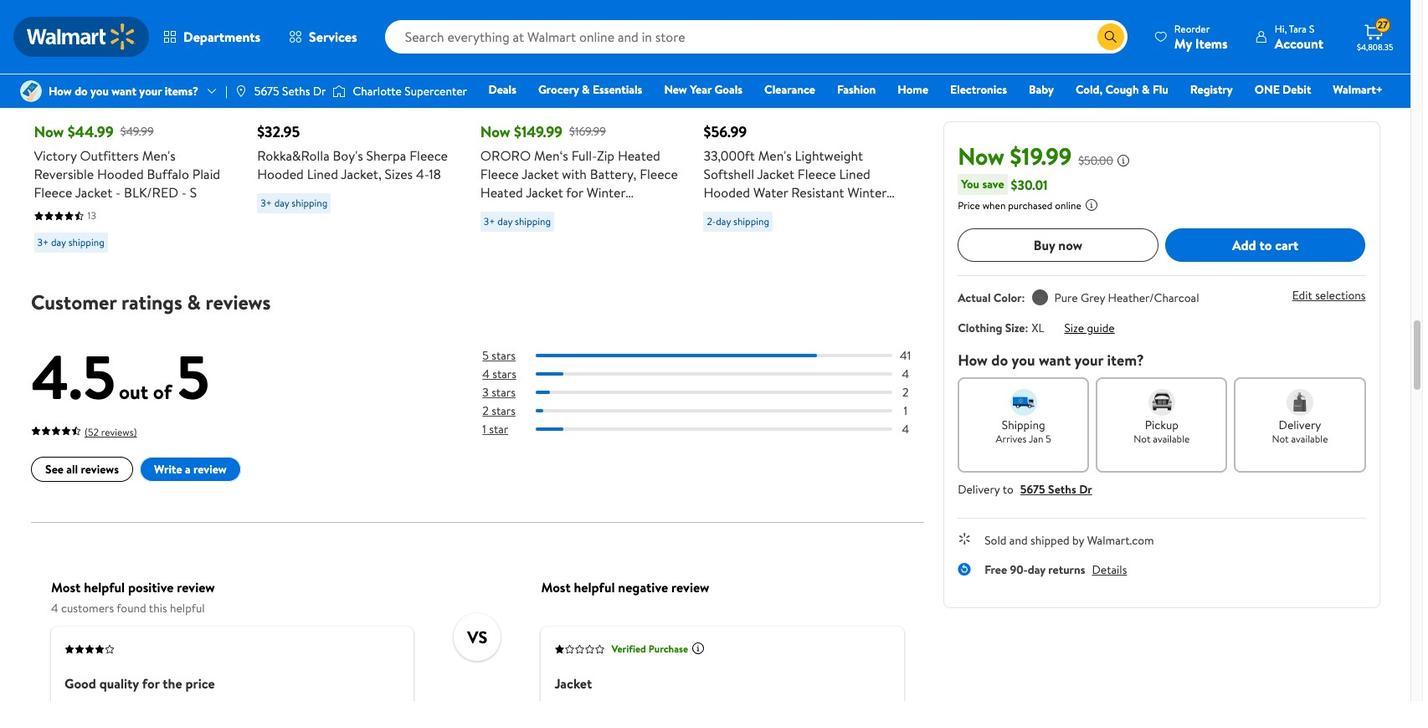 Task type: vqa. For each thing, say whether or not it's contained in the screenshot.
cart
yes



Task type: describe. For each thing, give the bounding box(es) containing it.
men's inside the $56.99 33,000ft men's lightweight softshell jacket fleece lined hooded water resistant winter hiking windbreaker jackets 2-day shipping
[[758, 146, 792, 165]]

now for now $19.99
[[958, 140, 1004, 172]]

(52 reviews) link
[[31, 422, 136, 440]]

jan
[[1029, 432, 1043, 446]]

details button
[[1092, 562, 1127, 578]]

services button
[[275, 17, 371, 57]]

not for pickup
[[1134, 432, 1151, 446]]

ororo
[[480, 146, 531, 165]]

new
[[664, 81, 687, 98]]

fashion
[[837, 81, 876, 98]]

write
[[154, 462, 182, 478]]

write a review
[[154, 462, 226, 478]]

1 vertical spatial 5675
[[1020, 481, 1045, 498]]

fashion link
[[829, 80, 883, 99]]

day left the "returns"
[[1028, 562, 1045, 578]]

: for size
[[1025, 320, 1028, 337]]

walmart image
[[27, 23, 136, 50]]

cart
[[1275, 236, 1299, 254]]

good
[[64, 674, 96, 693]]

account
[[1275, 34, 1323, 52]]

intent image for pickup image
[[1148, 389, 1175, 416]]

jacket inside now $44.99 $49.99 victory outfitters men's reversible hooded buffalo plaid fleece jacket - blk/red - s
[[75, 183, 112, 202]]

$50.00
[[1078, 152, 1113, 169]]

clearance link
[[757, 80, 823, 99]]

4-
[[416, 165, 429, 183]]

1 vertical spatial heated
[[480, 183, 523, 202]]

services
[[309, 28, 357, 46]]

goals
[[714, 81, 743, 98]]

clearance
[[764, 81, 815, 98]]

new year goals
[[664, 81, 743, 98]]

free
[[985, 562, 1007, 578]]

how do you want your item?
[[958, 350, 1144, 371]]

walmart.com
[[1087, 532, 1154, 549]]

27
[[1378, 18, 1388, 32]]

want for item?
[[1039, 350, 1071, 371]]

your for items?
[[139, 83, 162, 100]]

1 horizontal spatial helpful
[[169, 600, 204, 617]]

1 size from the left
[[1005, 320, 1025, 337]]

learn more about strikethrough prices image
[[1117, 154, 1130, 167]]

2 for 2 stars
[[482, 403, 488, 420]]

outdoors
[[480, 202, 536, 220]]

3
[[482, 384, 488, 401]]

shipping
[[1002, 417, 1045, 434]]

out
[[118, 378, 148, 406]]

men's
[[534, 146, 568, 165]]

$32.95
[[257, 121, 300, 142]]

5675 seths dr button
[[1020, 481, 1092, 498]]

returns
[[1048, 562, 1085, 578]]

available for delivery
[[1291, 432, 1328, 446]]

(52 reviews)
[[84, 425, 136, 439]]

ratings
[[121, 288, 182, 316]]

buy
[[1034, 236, 1055, 254]]

review for most helpful positive review 4 customers found this helpful
[[176, 578, 215, 597]]

shipping inside the $56.99 33,000ft men's lightweight softshell jacket fleece lined hooded water resistant winter hiking windbreaker jackets 2-day shipping
[[733, 214, 769, 229]]

and
[[1009, 532, 1028, 549]]

product group containing now $149.99
[[480, 0, 680, 259]]

how for how do you want your item?
[[958, 350, 988, 371]]

size guide button
[[1064, 320, 1115, 337]]

clothing
[[958, 320, 1002, 337]]

& inside "link"
[[582, 81, 590, 98]]

most for most helpful negative review
[[541, 578, 570, 597]]

3 stars
[[482, 384, 515, 401]]

jacket,
[[341, 165, 382, 183]]

sold
[[985, 532, 1007, 549]]

color
[[993, 290, 1022, 306]]

deals link
[[481, 80, 524, 99]]

shipping arrives jan 5
[[996, 417, 1051, 446]]

shipped
[[1030, 532, 1070, 549]]

: for color
[[1022, 290, 1025, 306]]

progress bar for 2 stars
[[536, 410, 892, 413]]

hi,
[[1275, 21, 1287, 36]]

how do you want your items?
[[49, 83, 198, 100]]

review for most helpful negative review
[[671, 578, 709, 597]]

day inside the $56.99 33,000ft men's lightweight softshell jacket fleece lined hooded water resistant winter hiking windbreaker jackets 2-day shipping
[[716, 214, 731, 229]]

you for how do you want your item?
[[1012, 350, 1035, 371]]

blk/red
[[124, 183, 178, 202]]

found
[[116, 600, 146, 617]]

hooded inside now $44.99 $49.99 victory outfitters men's reversible hooded buffalo plaid fleece jacket - blk/red - s
[[97, 165, 144, 183]]

now for now $149.99 $169.99 ororo men's full-zip heated fleece jacket with battery, fleece heated jacket for winter outdoors (black,m) 3+ day shipping
[[480, 121, 510, 142]]

to for delivery
[[1003, 481, 1014, 498]]

star
[[489, 421, 508, 438]]

a
[[184, 462, 190, 478]]

fleece inside $32.95 rokka&rolla boy's sherpa fleece hooded lined jacket, sizes 4-18
[[410, 146, 448, 165]]

now $19.99
[[958, 140, 1072, 172]]

5 stars
[[482, 347, 515, 364]]

legal information image
[[1085, 198, 1098, 212]]

your for item?
[[1074, 350, 1103, 371]]

selections
[[1315, 287, 1366, 304]]

deals
[[488, 81, 516, 98]]

lightweight
[[795, 146, 863, 165]]

helpful for negative
[[573, 578, 614, 597]]

grey
[[1081, 290, 1105, 306]]

4.5
[[31, 335, 115, 419]]

sizes
[[385, 165, 413, 183]]

progress bar for 5 stars
[[536, 354, 892, 357]]

$49.99
[[120, 123, 154, 140]]

fleece inside now $44.99 $49.99 victory outfitters men's reversible hooded buffalo plaid fleece jacket - blk/red - s
[[34, 183, 72, 202]]

of
[[153, 378, 171, 406]]

you for how do you want your items?
[[90, 83, 109, 100]]

grocery & essentials link
[[531, 80, 650, 99]]

1 horizontal spatial 3+
[[260, 196, 272, 210]]

home link
[[890, 80, 936, 99]]

3+ inside now $149.99 $169.99 ororo men's full-zip heated fleece jacket with battery, fleece heated jacket for winter outdoors (black,m) 3+ day shipping
[[484, 214, 495, 229]]

(black,m)
[[540, 202, 594, 220]]

sherpa
[[366, 146, 406, 165]]

resistant
[[791, 183, 844, 202]]

jacket inside the $56.99 33,000ft men's lightweight softshell jacket fleece lined hooded water resistant winter hiking windbreaker jackets 2-day shipping
[[757, 165, 794, 183]]

positive
[[128, 578, 173, 597]]

shipping down rokka&rolla
[[292, 196, 328, 210]]

18
[[429, 165, 441, 183]]

pure
[[1054, 290, 1078, 306]]

$44.99
[[68, 121, 114, 142]]

 image for 5675
[[234, 85, 248, 98]]

1 horizontal spatial 5
[[482, 347, 488, 364]]

electronics link
[[943, 80, 1015, 99]]

reviews)
[[101, 425, 136, 439]]

add to cart
[[1232, 236, 1299, 254]]

0 horizontal spatial 5675
[[254, 83, 279, 100]]

to for add
[[1259, 236, 1272, 254]]

year
[[690, 81, 712, 98]]

helpful for positive
[[83, 578, 124, 597]]

vs
[[467, 627, 487, 649]]

search icon image
[[1104, 30, 1117, 44]]

rokka&rolla boy's sherpa fleece hooded lined jacket, sizes 4-18 image
[[257, 0, 413, 77]]

jackets
[[820, 202, 863, 220]]

0 horizontal spatial dr
[[313, 83, 326, 100]]

review right a
[[193, 462, 226, 478]]

winter inside the $56.99 33,000ft men's lightweight softshell jacket fleece lined hooded water resistant winter hiking windbreaker jackets 2-day shipping
[[847, 183, 887, 202]]

available for pickup
[[1153, 432, 1190, 446]]

$4,808.35
[[1357, 41, 1393, 53]]

$149.99
[[514, 121, 563, 142]]

cold, cough & flu
[[1076, 81, 1168, 98]]

product group containing $56.99
[[704, 0, 903, 259]]

customer
[[31, 288, 116, 316]]

not for delivery
[[1272, 432, 1289, 446]]

intent image for shipping image
[[1010, 389, 1037, 416]]

Search search field
[[385, 20, 1127, 54]]

0 horizontal spatial seths
[[282, 83, 310, 100]]

for inside now $149.99 $169.99 ororo men's full-zip heated fleece jacket with battery, fleece heated jacket for winter outdoors (black,m) 3+ day shipping
[[566, 183, 583, 202]]

edit selections
[[1292, 287, 1366, 304]]

see all reviews link
[[31, 457, 133, 483]]



Task type: locate. For each thing, give the bounding box(es) containing it.
 image
[[333, 83, 346, 100]]

stars right '3'
[[491, 384, 515, 401]]

0 horizontal spatial do
[[75, 83, 88, 100]]

shipping down water
[[733, 214, 769, 229]]

plaid
[[192, 165, 220, 183]]

verified purchase information image
[[691, 642, 704, 656]]

men's inside now $44.99 $49.99 victory outfitters men's reversible hooded buffalo plaid fleece jacket - blk/red - s
[[142, 146, 176, 165]]

day down softshell
[[716, 214, 731, 229]]

fleece right 'battery,'
[[640, 165, 678, 183]]

shipping inside now $149.99 $169.99 ororo men's full-zip heated fleece jacket with battery, fleece heated jacket for winter outdoors (black,m) 3+ day shipping
[[515, 214, 551, 229]]

5675 right the |
[[254, 83, 279, 100]]

add
[[1232, 236, 1256, 254]]

most for most helpful positive review 4 customers found this helpful
[[51, 578, 80, 597]]

2 horizontal spatial now
[[958, 140, 1004, 172]]

1 vertical spatial want
[[1039, 350, 1071, 371]]

1 horizontal spatial s
[[1309, 21, 1314, 36]]

hooded down $49.99
[[97, 165, 144, 183]]

0 horizontal spatial &
[[187, 288, 200, 316]]

0 vertical spatial delivery
[[1279, 417, 1321, 434]]

1 horizontal spatial want
[[1039, 350, 1071, 371]]

want for items?
[[112, 83, 136, 100]]

how
[[49, 83, 72, 100], [958, 350, 988, 371]]

2
[[902, 384, 908, 401], [482, 403, 488, 420]]

1 horizontal spatial available
[[1291, 432, 1328, 446]]

to left 5675 seths dr button
[[1003, 481, 1014, 498]]

winter right resistant
[[847, 183, 887, 202]]

stars up 4 stars
[[491, 347, 515, 364]]

winter
[[586, 183, 626, 202], [847, 183, 887, 202]]

2-
[[707, 214, 716, 229]]

seths up $32.95
[[282, 83, 310, 100]]

do for how do you want your items?
[[75, 83, 88, 100]]

men's down $49.99
[[142, 146, 176, 165]]

1 horizontal spatial do
[[991, 350, 1008, 371]]

price
[[185, 674, 214, 693]]

2 stars
[[482, 403, 515, 420]]

review right "positive"
[[176, 578, 215, 597]]

1 horizontal spatial 5675
[[1020, 481, 1045, 498]]

review inside most helpful positive review 4 customers found this helpful
[[176, 578, 215, 597]]

& for cold, cough & flu
[[1142, 81, 1150, 98]]

1 vertical spatial to
[[1003, 481, 1014, 498]]

2 - from the left
[[182, 183, 187, 202]]

0 vertical spatial 3+ day shipping
[[260, 196, 328, 210]]

zip
[[597, 146, 614, 165]]

2 horizontal spatial &
[[1142, 81, 1150, 98]]

most helpful negative review
[[541, 578, 709, 597]]

when
[[982, 198, 1006, 213]]

0 horizontal spatial how
[[49, 83, 72, 100]]

0 vertical spatial s
[[1309, 21, 1314, 36]]

0 horizontal spatial 2
[[482, 403, 488, 420]]

2 available from the left
[[1291, 432, 1328, 446]]

item?
[[1107, 350, 1144, 371]]

walmart+
[[1333, 81, 1383, 98]]

do down clothing size : xl
[[991, 350, 1008, 371]]

helpful
[[83, 578, 124, 597], [573, 578, 614, 597], [169, 600, 204, 617]]

1 horizontal spatial dr
[[1079, 481, 1092, 498]]

1 vertical spatial s
[[190, 183, 197, 202]]

how down clothing
[[958, 350, 988, 371]]

dr down services dropdown button
[[313, 83, 326, 100]]

1 vertical spatial your
[[1074, 350, 1103, 371]]

0 horizontal spatial 3+
[[37, 235, 49, 249]]

5 progress bar from the top
[[536, 428, 892, 431]]

size left the xl
[[1005, 320, 1025, 337]]

 image up victory
[[20, 80, 42, 102]]

0 horizontal spatial size
[[1005, 320, 1025, 337]]

1 vertical spatial do
[[991, 350, 1008, 371]]

- left blk/red
[[116, 183, 121, 202]]

winter down zip
[[586, 183, 626, 202]]

2 down 41
[[902, 384, 908, 401]]

0 horizontal spatial  image
[[20, 80, 42, 102]]

& right ratings
[[187, 288, 200, 316]]

0 vertical spatial seths
[[282, 83, 310, 100]]

reviews
[[205, 288, 270, 316], [80, 462, 118, 478]]

0 horizontal spatial heated
[[480, 183, 523, 202]]

reviews inside "see all reviews" link
[[80, 462, 118, 478]]

progress bar
[[536, 354, 892, 357], [536, 373, 892, 376], [536, 391, 892, 394], [536, 410, 892, 413], [536, 428, 892, 431]]

1 horizontal spatial not
[[1272, 432, 1289, 446]]

Walmart Site-Wide search field
[[385, 20, 1127, 54]]

jacket
[[521, 165, 559, 183], [757, 165, 794, 183], [75, 183, 112, 202], [526, 183, 563, 202], [554, 674, 592, 693]]

s right buffalo
[[190, 183, 197, 202]]

1 vertical spatial for
[[142, 674, 159, 693]]

1 horizontal spatial  image
[[234, 85, 248, 98]]

4 stars
[[482, 366, 516, 383]]

lined inside the $56.99 33,000ft men's lightweight softshell jacket fleece lined hooded water resistant winter hiking windbreaker jackets 2-day shipping
[[839, 165, 870, 183]]

1 lined from the left
[[307, 165, 338, 183]]

s inside hi, tara s account
[[1309, 21, 1314, 36]]

your left the items?
[[139, 83, 162, 100]]

baby
[[1029, 81, 1054, 98]]

product group containing now $44.99
[[34, 0, 234, 259]]

0 vertical spatial :
[[1022, 290, 1025, 306]]

most inside most helpful positive review 4 customers found this helpful
[[51, 578, 80, 597]]

ororo men's full-zip heated fleece jacket with battery, fleece heated jacket for winter outdoors (black,m) image
[[480, 0, 636, 77]]

2 horizontal spatial 3+
[[484, 214, 495, 229]]

0 vertical spatial for
[[566, 183, 583, 202]]

1 star
[[482, 421, 508, 438]]

day down rokka&rolla
[[274, 196, 289, 210]]

stars down "3 stars"
[[491, 403, 515, 420]]

available inside delivery not available
[[1291, 432, 1328, 446]]

hooded inside $32.95 rokka&rolla boy's sherpa fleece hooded lined jacket, sizes 4-18
[[257, 165, 304, 183]]

1 men's from the left
[[142, 146, 176, 165]]

$19.99
[[1010, 140, 1072, 172]]

1 horizontal spatial how
[[958, 350, 988, 371]]

heated down ororo
[[480, 183, 523, 202]]

clear search field text image
[[1077, 30, 1091, 43]]

0 horizontal spatial winter
[[586, 183, 626, 202]]

verified
[[611, 642, 646, 657]]

: left the xl
[[1025, 320, 1028, 337]]

departments
[[183, 28, 260, 46]]

90-
[[1010, 562, 1028, 578]]

to inside button
[[1259, 236, 1272, 254]]

not down the intent image for delivery
[[1272, 432, 1289, 446]]

now $149.99 $169.99 ororo men's full-zip heated fleece jacket with battery, fleece heated jacket for winter outdoors (black,m) 3+ day shipping
[[480, 121, 678, 229]]

you save $30.01
[[961, 175, 1048, 194]]

0 horizontal spatial men's
[[142, 146, 176, 165]]

stars for 5 stars
[[491, 347, 515, 364]]

1 horizontal spatial most
[[541, 578, 570, 597]]

2 horizontal spatial hooded
[[704, 183, 750, 202]]

2 most from the left
[[541, 578, 570, 597]]

do up '$44.99'
[[75, 83, 88, 100]]

not inside pickup not available
[[1134, 432, 1151, 446]]

stars for 3 stars
[[491, 384, 515, 401]]

product group containing $32.95
[[257, 0, 457, 259]]

day left (black,m)
[[497, 214, 512, 229]]

1 horizontal spatial hooded
[[257, 165, 304, 183]]

 image
[[20, 80, 42, 102], [234, 85, 248, 98]]

5 up 4 stars
[[482, 347, 488, 364]]

: up clothing size : xl
[[1022, 290, 1025, 306]]

33,000ft men's lightweight softshell jacket fleece lined hooded water resistant winter hiking windbreaker jackets image
[[704, 0, 859, 77]]

5675 seths dr
[[254, 83, 326, 100]]

0 vertical spatial how
[[49, 83, 72, 100]]

you
[[90, 83, 109, 100], [1012, 350, 1035, 371]]

most helpful positive review 4 customers found this helpful
[[51, 578, 215, 617]]

1 horizontal spatial to
[[1259, 236, 1272, 254]]

hooded down $32.95
[[257, 165, 304, 183]]

5 for shipping
[[1046, 432, 1051, 446]]

registry
[[1190, 81, 1233, 98]]

items
[[1195, 34, 1228, 52]]

3+ up 'customer'
[[37, 235, 49, 249]]

dr up by in the bottom of the page
[[1079, 481, 1092, 498]]

with
[[562, 165, 587, 183]]

helpful left the negative on the bottom left
[[573, 578, 614, 597]]

buy now
[[1034, 236, 1082, 254]]

0 vertical spatial 3+
[[260, 196, 272, 210]]

0 vertical spatial to
[[1259, 236, 1272, 254]]

3+ day shipping
[[260, 196, 328, 210], [37, 235, 104, 249]]

grocery
[[538, 81, 579, 98]]

shipping down 13
[[68, 235, 104, 249]]

hooded up the 2-
[[704, 183, 750, 202]]

0 horizontal spatial lined
[[307, 165, 338, 183]]

0 horizontal spatial want
[[112, 83, 136, 100]]

1 horizontal spatial now
[[480, 121, 510, 142]]

electronics
[[950, 81, 1007, 98]]

2 product group from the left
[[257, 0, 457, 259]]

shipping
[[292, 196, 328, 210], [515, 214, 551, 229], [733, 214, 769, 229], [68, 235, 104, 249]]

available down the intent image for delivery
[[1291, 432, 1328, 446]]

1 down 41
[[903, 403, 907, 420]]

grocery & essentials
[[538, 81, 642, 98]]

day
[[274, 196, 289, 210], [497, 214, 512, 229], [716, 214, 731, 229], [51, 235, 66, 249], [1028, 562, 1045, 578]]

to left cart
[[1259, 236, 1272, 254]]

actual
[[958, 290, 991, 306]]

for
[[566, 183, 583, 202], [142, 674, 159, 693]]

1 horizontal spatial 1
[[903, 403, 907, 420]]

0 vertical spatial do
[[75, 83, 88, 100]]

0 horizontal spatial hooded
[[97, 165, 144, 183]]

want
[[112, 83, 136, 100], [1039, 350, 1071, 371]]

now inside now $149.99 $169.99 ororo men's full-zip heated fleece jacket with battery, fleece heated jacket for winter outdoors (black,m) 3+ day shipping
[[480, 121, 510, 142]]

1 horizontal spatial you
[[1012, 350, 1035, 371]]

0 horizontal spatial most
[[51, 578, 80, 597]]

2 men's from the left
[[758, 146, 792, 165]]

3+ day shipping down rokka&rolla
[[260, 196, 328, 210]]

4 progress bar from the top
[[536, 410, 892, 413]]

now $44.99 $49.99 victory outfitters men's reversible hooded buffalo plaid fleece jacket - blk/red - s
[[34, 121, 220, 202]]

& left the flu
[[1142, 81, 1150, 98]]

4 product group from the left
[[704, 0, 903, 259]]

0 vertical spatial your
[[139, 83, 162, 100]]

pickup
[[1145, 417, 1179, 434]]

0 vertical spatial heated
[[618, 146, 660, 165]]

review right the negative on the bottom left
[[671, 578, 709, 597]]

departments button
[[149, 17, 275, 57]]

5 inside shipping arrives jan 5
[[1046, 432, 1051, 446]]

(52
[[84, 425, 98, 439]]

3 progress bar from the top
[[536, 391, 892, 394]]

now up victory
[[34, 121, 64, 142]]

shipping down men's
[[515, 214, 551, 229]]

one debit link
[[1247, 80, 1319, 99]]

how for how do you want your items?
[[49, 83, 72, 100]]

0 horizontal spatial s
[[190, 183, 197, 202]]

quality
[[99, 674, 138, 693]]

stars for 2 stars
[[491, 403, 515, 420]]

progress bar for 4 stars
[[536, 373, 892, 376]]

1 vertical spatial seths
[[1048, 481, 1076, 498]]

1 horizontal spatial delivery
[[1279, 417, 1321, 434]]

not down intent image for pickup at bottom right
[[1134, 432, 1151, 446]]

1 vertical spatial how
[[958, 350, 988, 371]]

fleece up outdoors
[[480, 165, 519, 183]]

1 for 1 star
[[482, 421, 486, 438]]

0 horizontal spatial you
[[90, 83, 109, 100]]

1 progress bar from the top
[[536, 354, 892, 357]]

not inside delivery not available
[[1272, 432, 1289, 446]]

now
[[34, 121, 64, 142], [480, 121, 510, 142], [958, 140, 1004, 172]]

0 horizontal spatial not
[[1134, 432, 1151, 446]]

1 horizontal spatial 3+ day shipping
[[260, 196, 328, 210]]

1 horizontal spatial winter
[[847, 183, 887, 202]]

 image right the |
[[234, 85, 248, 98]]

fleece inside the $56.99 33,000ft men's lightweight softshell jacket fleece lined hooded water resistant winter hiking windbreaker jackets 2-day shipping
[[798, 165, 836, 183]]

for left the the
[[142, 674, 159, 693]]

you down the xl
[[1012, 350, 1035, 371]]

heated right zip
[[618, 146, 660, 165]]

good quality for the price
[[64, 674, 214, 693]]

1 horizontal spatial for
[[566, 183, 583, 202]]

size left guide
[[1064, 320, 1084, 337]]

stars
[[491, 347, 515, 364], [492, 366, 516, 383], [491, 384, 515, 401], [491, 403, 515, 420]]

1 vertical spatial :
[[1025, 320, 1028, 337]]

3+ down rokka&rolla
[[260, 196, 272, 210]]

2 lined from the left
[[839, 165, 870, 183]]

delivery down the intent image for delivery
[[1279, 417, 1321, 434]]

5 right of
[[176, 335, 209, 419]]

hiking
[[704, 202, 741, 220]]

battery,
[[590, 165, 636, 183]]

sold and shipped by walmart.com
[[985, 532, 1154, 549]]

water
[[753, 183, 788, 202]]

hi, tara s account
[[1275, 21, 1323, 52]]

seths up sold and shipped by walmart.com at the right
[[1048, 481, 1076, 498]]

13
[[87, 208, 96, 223]]

victory outfitters men's reversible hooded buffalo plaid fleece jacket - blk/red - s image
[[34, 0, 190, 77]]

1 vertical spatial 3+
[[484, 214, 495, 229]]

delivery inside delivery not available
[[1279, 417, 1321, 434]]

now
[[1058, 236, 1082, 254]]

by
[[1072, 532, 1084, 549]]

1 - from the left
[[116, 183, 121, 202]]

1 horizontal spatial your
[[1074, 350, 1103, 371]]

delivery for not
[[1279, 417, 1321, 434]]

1 horizontal spatial seths
[[1048, 481, 1076, 498]]

1 for 1
[[903, 403, 907, 420]]

2 horizontal spatial 5
[[1046, 432, 1051, 446]]

1 horizontal spatial &
[[582, 81, 590, 98]]

fleece down victory
[[34, 183, 72, 202]]

0 vertical spatial 1
[[903, 403, 907, 420]]

lined inside $32.95 rokka&rolla boy's sherpa fleece hooded lined jacket, sizes 4-18
[[307, 165, 338, 183]]

|
[[225, 83, 228, 100]]

0 vertical spatial want
[[112, 83, 136, 100]]

0 vertical spatial you
[[90, 83, 109, 100]]

do
[[75, 83, 88, 100], [991, 350, 1008, 371]]

delivery to 5675 seths dr
[[958, 481, 1092, 498]]

1 horizontal spatial heated
[[618, 146, 660, 165]]

stars for 4 stars
[[492, 366, 516, 383]]

1 vertical spatial 2
[[482, 403, 488, 420]]

2 progress bar from the top
[[536, 373, 892, 376]]

now inside now $44.99 $49.99 victory outfitters men's reversible hooded buffalo plaid fleece jacket - blk/red - s
[[34, 121, 64, 142]]

progress bar for 3 stars
[[536, 391, 892, 394]]

fleece right sherpa
[[410, 146, 448, 165]]

0 horizontal spatial delivery
[[958, 481, 1000, 498]]

0 horizontal spatial 1
[[482, 421, 486, 438]]

1 not from the left
[[1134, 432, 1151, 446]]

want up $49.99
[[112, 83, 136, 100]]

3+ down ororo
[[484, 214, 495, 229]]

outfitters
[[80, 146, 139, 165]]

new year goals link
[[657, 80, 750, 99]]

how up '$44.99'
[[49, 83, 72, 100]]

helpful right this
[[169, 600, 204, 617]]

purchase
[[648, 642, 688, 657]]

day up 'customer'
[[51, 235, 66, 249]]

you up '$44.99'
[[90, 83, 109, 100]]

edit selections button
[[1292, 287, 1366, 304]]

0 horizontal spatial available
[[1153, 432, 1190, 446]]

1 available from the left
[[1153, 432, 1190, 446]]

delivery for to
[[958, 481, 1000, 498]]

1 vertical spatial 3+ day shipping
[[37, 235, 104, 249]]

0 horizontal spatial 3+ day shipping
[[37, 235, 104, 249]]

charlotte supercenter
[[353, 83, 467, 100]]

0 horizontal spatial now
[[34, 121, 64, 142]]

2 not from the left
[[1272, 432, 1289, 446]]

1 horizontal spatial size
[[1064, 320, 1084, 337]]

purchased
[[1008, 198, 1053, 213]]

cold, cough & flu link
[[1068, 80, 1176, 99]]

do for how do you want your item?
[[991, 350, 1008, 371]]

- left plaid
[[182, 183, 187, 202]]

0 horizontal spatial -
[[116, 183, 121, 202]]

intent image for delivery image
[[1287, 389, 1313, 416]]

5 right jan
[[1046, 432, 1051, 446]]

1 vertical spatial dr
[[1079, 481, 1092, 498]]

your down size guide
[[1074, 350, 1103, 371]]

day inside now $149.99 $169.99 ororo men's full-zip heated fleece jacket with battery, fleece heated jacket for winter outdoors (black,m) 3+ day shipping
[[497, 214, 512, 229]]

2 down '3'
[[482, 403, 488, 420]]

1 vertical spatial 1
[[482, 421, 486, 438]]

& right grocery on the top of the page
[[582, 81, 590, 98]]

progress bar for 1 star
[[536, 428, 892, 431]]

for down full-
[[566, 183, 583, 202]]

now for now $44.99 $49.99 victory outfitters men's reversible hooded buffalo plaid fleece jacket - blk/red - s
[[34, 121, 64, 142]]

1 vertical spatial reviews
[[80, 462, 118, 478]]

s inside now $44.99 $49.99 victory outfitters men's reversible hooded buffalo plaid fleece jacket - blk/red - s
[[190, 183, 197, 202]]

3+ day shipping down 13
[[37, 235, 104, 249]]

0 horizontal spatial helpful
[[83, 578, 124, 597]]

 image for how
[[20, 80, 42, 102]]

1 left "star"
[[482, 421, 486, 438]]

2 winter from the left
[[847, 183, 887, 202]]

edit
[[1292, 287, 1312, 304]]

5 for 4.5
[[176, 335, 209, 419]]

1 product group from the left
[[34, 0, 234, 259]]

1 winter from the left
[[586, 183, 626, 202]]

1 horizontal spatial 2
[[902, 384, 908, 401]]

2 vertical spatial 3+
[[37, 235, 49, 249]]

men's up water
[[758, 146, 792, 165]]

one
[[1255, 81, 1280, 98]]

delivery up sold
[[958, 481, 1000, 498]]

stars down 5 stars
[[492, 366, 516, 383]]

pickup not available
[[1134, 417, 1190, 446]]

4 inside most helpful positive review 4 customers found this helpful
[[51, 600, 58, 617]]

0 vertical spatial 2
[[902, 384, 908, 401]]

3 product group from the left
[[480, 0, 680, 259]]

now up you
[[958, 140, 1004, 172]]

available down intent image for pickup at bottom right
[[1153, 432, 1190, 446]]

&
[[582, 81, 590, 98], [1142, 81, 1150, 98], [187, 288, 200, 316]]

0 horizontal spatial for
[[142, 674, 159, 693]]

windbreaker
[[744, 202, 817, 220]]

0 vertical spatial dr
[[313, 83, 326, 100]]

debit
[[1283, 81, 1311, 98]]

0 horizontal spatial to
[[1003, 481, 1014, 498]]

2 horizontal spatial helpful
[[573, 578, 614, 597]]

winter inside now $149.99 $169.99 ororo men's full-zip heated fleece jacket with battery, fleece heated jacket for winter outdoors (black,m) 3+ day shipping
[[586, 183, 626, 202]]

lined up jackets
[[839, 165, 870, 183]]

2 for 2
[[902, 384, 908, 401]]

& for customer ratings & reviews
[[187, 288, 200, 316]]

5
[[176, 335, 209, 419], [482, 347, 488, 364], [1046, 432, 1051, 446]]

essentials
[[593, 81, 642, 98]]

0 vertical spatial reviews
[[205, 288, 270, 316]]

fleece up jackets
[[798, 165, 836, 183]]

tara
[[1289, 21, 1307, 36]]

helpful up customers
[[83, 578, 124, 597]]

0 vertical spatial 5675
[[254, 83, 279, 100]]

s right tara
[[1309, 21, 1314, 36]]

now up ororo
[[480, 121, 510, 142]]

write a review link
[[139, 457, 240, 483]]

2 size from the left
[[1064, 320, 1084, 337]]

product group
[[34, 0, 234, 259], [257, 0, 457, 259], [480, 0, 680, 259], [704, 0, 903, 259]]

want down the xl
[[1039, 350, 1071, 371]]

5675 down jan
[[1020, 481, 1045, 498]]

available inside pickup not available
[[1153, 432, 1190, 446]]

1 horizontal spatial reviews
[[205, 288, 270, 316]]

hooded inside the $56.99 33,000ft men's lightweight softshell jacket fleece lined hooded water resistant winter hiking windbreaker jackets 2-day shipping
[[704, 183, 750, 202]]

1 vertical spatial you
[[1012, 350, 1035, 371]]

0 horizontal spatial reviews
[[80, 462, 118, 478]]

1 most from the left
[[51, 578, 80, 597]]

delivery not available
[[1272, 417, 1328, 446]]

lined left jacket,
[[307, 165, 338, 183]]



